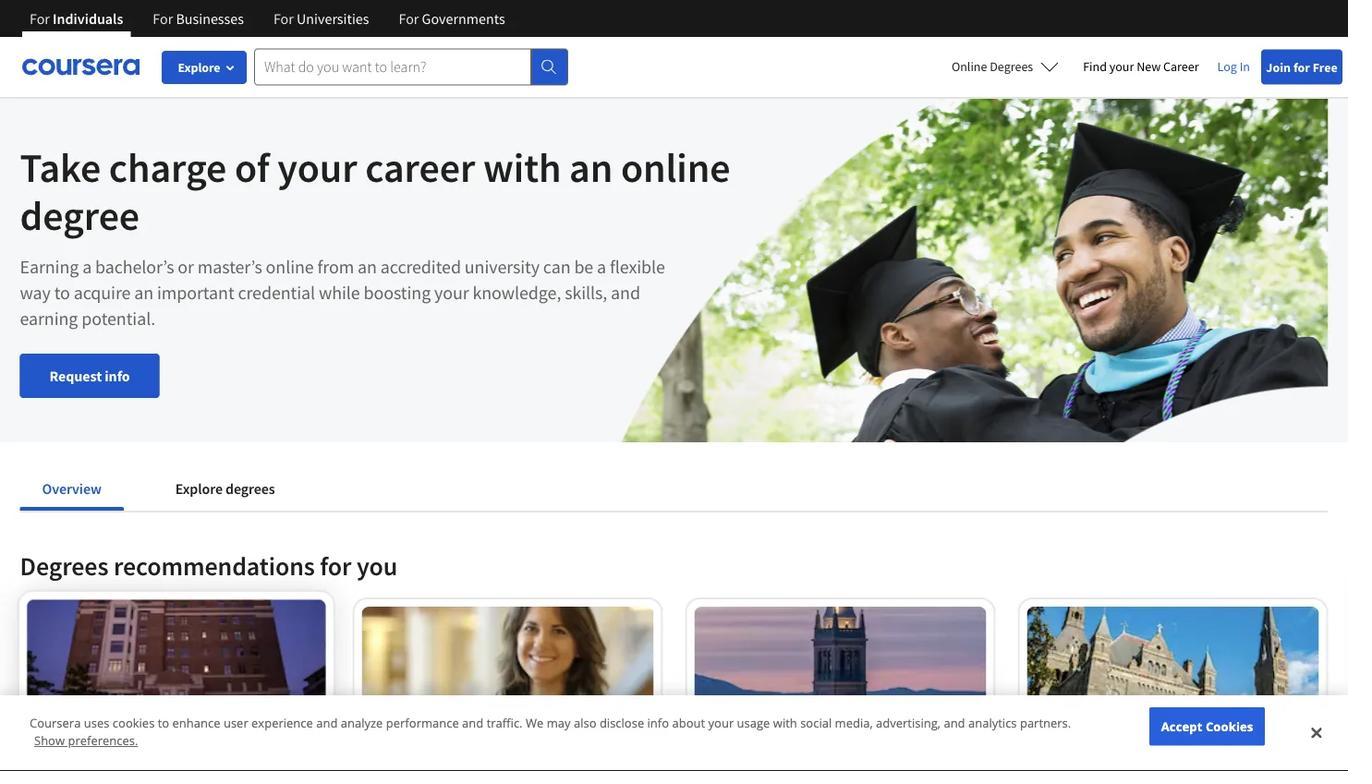 Task type: vqa. For each thing, say whether or not it's contained in the screenshot.
For
yes



Task type: describe. For each thing, give the bounding box(es) containing it.
online inside earning a bachelor's or master's online from an accredited university can be a flexible way to acquire an important credential while boosting your knowledge, skills, and earning potential.
[[266, 256, 314, 279]]

accept cookies
[[1162, 719, 1254, 735]]

for universities
[[274, 9, 369, 28]]

with inside take charge of your career with an online degree
[[483, 141, 562, 193]]

and left analytics
[[944, 715, 966, 732]]

earning a bachelor's or master's online from an accredited university can be a flexible way to acquire an important credential while boosting your knowledge, skills, and earning potential.
[[20, 256, 665, 331]]

join for free
[[1267, 59, 1338, 75]]

skills,
[[565, 282, 608, 305]]

1 a from the left
[[82, 256, 92, 279]]

charge
[[109, 141, 227, 193]]

log in link
[[1209, 55, 1260, 78]]

degree
[[20, 190, 140, 241]]

flexible
[[610, 256, 665, 279]]

can
[[543, 256, 571, 279]]

find
[[1084, 58, 1108, 75]]

acquire
[[74, 282, 131, 305]]

explore degrees button
[[153, 467, 297, 511]]

businesses
[[176, 9, 244, 28]]

overview
[[42, 480, 102, 498]]

find your new career link
[[1074, 55, 1209, 79]]

individuals
[[53, 9, 123, 28]]

universities
[[297, 9, 369, 28]]

request info
[[49, 367, 130, 386]]

coursera image
[[22, 52, 140, 82]]

0 horizontal spatial an
[[134, 282, 154, 305]]

2 a from the left
[[597, 256, 607, 279]]

social
[[801, 715, 832, 732]]

may
[[547, 715, 571, 732]]

for governments
[[399, 9, 505, 28]]

we
[[526, 715, 544, 732]]

log
[[1218, 58, 1238, 75]]

career
[[365, 141, 475, 193]]

online degrees button
[[937, 46, 1074, 87]]

explore for explore
[[178, 59, 220, 76]]

show preferences. link
[[34, 733, 138, 750]]

preferences.
[[68, 733, 138, 750]]

or
[[178, 256, 194, 279]]

your inside find your new career link
[[1110, 58, 1135, 75]]

about
[[673, 715, 705, 732]]

from
[[318, 256, 354, 279]]

online degrees
[[952, 58, 1034, 75]]

take
[[20, 141, 101, 193]]

governments
[[422, 9, 505, 28]]

accept
[[1162, 719, 1203, 735]]

explore degrees
[[176, 480, 275, 498]]

of
[[235, 141, 270, 193]]

find your new career
[[1084, 58, 1200, 75]]

knowledge,
[[473, 282, 561, 305]]

join
[[1267, 59, 1292, 75]]

important
[[157, 282, 234, 305]]

credential
[[238, 282, 315, 305]]

info inside button
[[105, 367, 130, 386]]

cookies
[[1206, 719, 1254, 735]]

with inside coursera uses cookies to enhance user experience and analyze performance and traffic. we may also disclose info about your usage with social media, advertising, and analytics partners. show preferences.
[[774, 715, 798, 732]]

recommendations
[[114, 551, 315, 583]]

bachelor's
[[95, 256, 174, 279]]

media,
[[835, 715, 873, 732]]

be
[[574, 256, 594, 279]]

career
[[1164, 58, 1200, 75]]

1 horizontal spatial an
[[358, 256, 377, 279]]

boosting
[[364, 282, 431, 305]]

disclose
[[600, 715, 645, 732]]

enhance
[[172, 715, 221, 732]]

usage
[[737, 715, 770, 732]]

show
[[34, 733, 65, 750]]

request info button
[[20, 354, 160, 398]]

overview button
[[20, 467, 124, 511]]

for for businesses
[[153, 9, 173, 28]]

master's
[[198, 256, 262, 279]]



Task type: locate. For each thing, give the bounding box(es) containing it.
to right way
[[54, 282, 70, 305]]

new
[[1137, 58, 1161, 75]]

experience
[[252, 715, 313, 732]]

university
[[465, 256, 540, 279]]

1 vertical spatial with
[[774, 715, 798, 732]]

performance
[[386, 715, 459, 732]]

for right join
[[1294, 59, 1311, 75]]

advertising,
[[876, 715, 941, 732]]

a right be
[[597, 256, 607, 279]]

1 vertical spatial online
[[266, 256, 314, 279]]

degrees down overview button
[[20, 551, 109, 583]]

0 horizontal spatial with
[[483, 141, 562, 193]]

for left 'individuals'
[[30, 9, 50, 28]]

degrees
[[226, 480, 275, 498]]

a up acquire
[[82, 256, 92, 279]]

1 vertical spatial explore
[[176, 480, 223, 498]]

for left the you
[[320, 551, 352, 583]]

your inside coursera uses cookies to enhance user experience and analyze performance and traffic. we may also disclose info about your usage with social media, advertising, and analytics partners. show preferences.
[[709, 715, 734, 732]]

degrees recommendations for you
[[20, 551, 398, 583]]

What do you want to learn? text field
[[254, 49, 532, 86]]

1 vertical spatial an
[[358, 256, 377, 279]]

online inside take charge of your career with an online degree
[[621, 141, 731, 193]]

degrees
[[990, 58, 1034, 75], [20, 551, 109, 583]]

1 vertical spatial degrees
[[20, 551, 109, 583]]

explore button
[[162, 51, 247, 84]]

your inside take charge of your career with an online degree
[[278, 141, 357, 193]]

tab list containing overview
[[20, 467, 327, 511]]

0 horizontal spatial online
[[266, 256, 314, 279]]

info
[[105, 367, 130, 386], [648, 715, 669, 732]]

uses
[[84, 715, 110, 732]]

traffic.
[[487, 715, 523, 732]]

tab list
[[20, 467, 327, 511]]

0 vertical spatial for
[[1294, 59, 1311, 75]]

1 for from the left
[[30, 9, 50, 28]]

info inside coursera uses cookies to enhance user experience and analyze performance and traffic. we may also disclose info about your usage with social media, advertising, and analytics partners. show preferences.
[[648, 715, 669, 732]]

for for governments
[[399, 9, 419, 28]]

you
[[357, 551, 398, 583]]

1 vertical spatial info
[[648, 715, 669, 732]]

to
[[54, 282, 70, 305], [158, 715, 169, 732]]

for
[[30, 9, 50, 28], [153, 9, 173, 28], [274, 9, 294, 28], [399, 9, 419, 28]]

0 vertical spatial info
[[105, 367, 130, 386]]

join for free link
[[1262, 49, 1343, 85]]

accept cookies button
[[1150, 708, 1266, 747]]

1 horizontal spatial for
[[1294, 59, 1311, 75]]

for businesses
[[153, 9, 244, 28]]

way
[[20, 282, 51, 305]]

user
[[224, 715, 248, 732]]

online
[[621, 141, 731, 193], [266, 256, 314, 279]]

1 horizontal spatial to
[[158, 715, 169, 732]]

accredited
[[381, 256, 461, 279]]

for for individuals
[[30, 9, 50, 28]]

for
[[1294, 59, 1311, 75], [320, 551, 352, 583]]

for individuals
[[30, 9, 123, 28]]

also
[[574, 715, 597, 732]]

explore left degrees
[[176, 480, 223, 498]]

None search field
[[254, 49, 569, 86]]

1 vertical spatial to
[[158, 715, 169, 732]]

0 horizontal spatial degrees
[[20, 551, 109, 583]]

1 horizontal spatial info
[[648, 715, 669, 732]]

your right about
[[709, 715, 734, 732]]

explore down for businesses
[[178, 59, 220, 76]]

2 vertical spatial an
[[134, 282, 154, 305]]

an inside take charge of your career with an online degree
[[570, 141, 613, 193]]

info left about
[[648, 715, 669, 732]]

request
[[49, 367, 102, 386]]

1 horizontal spatial degrees
[[990, 58, 1034, 75]]

partners.
[[1021, 715, 1072, 732]]

earning
[[20, 256, 79, 279]]

0 vertical spatial an
[[570, 141, 613, 193]]

coursera
[[30, 715, 81, 732]]

your down accredited
[[435, 282, 469, 305]]

cookies
[[113, 715, 155, 732]]

0 horizontal spatial info
[[105, 367, 130, 386]]

a
[[82, 256, 92, 279], [597, 256, 607, 279]]

3 for from the left
[[274, 9, 294, 28]]

and inside earning a bachelor's or master's online from an accredited university can be a flexible way to acquire an important credential while boosting your knowledge, skills, and earning potential.
[[611, 282, 641, 305]]

0 vertical spatial degrees
[[990, 58, 1034, 75]]

in
[[1240, 58, 1251, 75]]

potential.
[[82, 307, 155, 331]]

earning
[[20, 307, 78, 331]]

explore
[[178, 59, 220, 76], [176, 480, 223, 498]]

and left analyze
[[316, 715, 338, 732]]

0 horizontal spatial to
[[54, 282, 70, 305]]

degrees inside popup button
[[990, 58, 1034, 75]]

for left universities
[[274, 9, 294, 28]]

0 vertical spatial online
[[621, 141, 731, 193]]

with
[[483, 141, 562, 193], [774, 715, 798, 732]]

info right request
[[105, 367, 130, 386]]

coursera uses cookies to enhance user experience and analyze performance and traffic. we may also disclose info about your usage with social media, advertising, and analytics partners. show preferences.
[[30, 715, 1072, 750]]

0 vertical spatial explore
[[178, 59, 220, 76]]

explore inside button
[[176, 480, 223, 498]]

4 for from the left
[[399, 9, 419, 28]]

1 vertical spatial for
[[320, 551, 352, 583]]

online
[[952, 58, 988, 75]]

0 vertical spatial to
[[54, 282, 70, 305]]

while
[[319, 282, 360, 305]]

to right cookies
[[158, 715, 169, 732]]

degrees right online
[[990, 58, 1034, 75]]

analytics
[[969, 715, 1017, 732]]

free
[[1313, 59, 1338, 75]]

your inside earning a bachelor's or master's online from an accredited university can be a flexible way to acquire an important credential while boosting your knowledge, skills, and earning potential.
[[435, 282, 469, 305]]

explore for explore degrees
[[176, 480, 223, 498]]

1 horizontal spatial a
[[597, 256, 607, 279]]

to inside earning a bachelor's or master's online from an accredited university can be a flexible way to acquire an important credential while boosting your knowledge, skills, and earning potential.
[[54, 282, 70, 305]]

your right of
[[278, 141, 357, 193]]

take charge of your career with an online degree
[[20, 141, 731, 241]]

and left traffic.
[[462, 715, 484, 732]]

2 for from the left
[[153, 9, 173, 28]]

and
[[611, 282, 641, 305], [316, 715, 338, 732], [462, 715, 484, 732], [944, 715, 966, 732]]

for for universities
[[274, 9, 294, 28]]

log in
[[1218, 58, 1251, 75]]

for up what do you want to learn? text box
[[399, 9, 419, 28]]

your
[[1110, 58, 1135, 75], [278, 141, 357, 193], [435, 282, 469, 305], [709, 715, 734, 732]]

and down "flexible"
[[611, 282, 641, 305]]

1 horizontal spatial with
[[774, 715, 798, 732]]

0 horizontal spatial a
[[82, 256, 92, 279]]

0 horizontal spatial for
[[320, 551, 352, 583]]

your right find
[[1110, 58, 1135, 75]]

for left 'businesses'
[[153, 9, 173, 28]]

to inside coursera uses cookies to enhance user experience and analyze performance and traffic. we may also disclose info about your usage with social media, advertising, and analytics partners. show preferences.
[[158, 715, 169, 732]]

0 vertical spatial with
[[483, 141, 562, 193]]

2 horizontal spatial an
[[570, 141, 613, 193]]

explore inside popup button
[[178, 59, 220, 76]]

1 horizontal spatial online
[[621, 141, 731, 193]]

analyze
[[341, 715, 383, 732]]

banner navigation
[[15, 0, 520, 37]]



